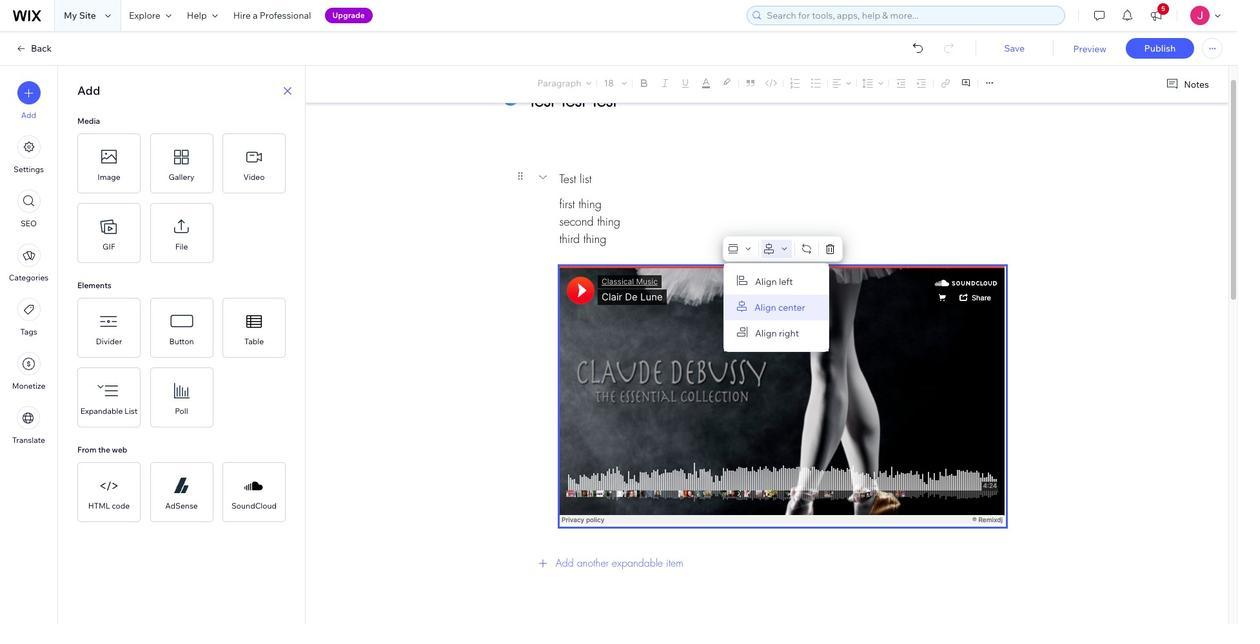 Task type: locate. For each thing, give the bounding box(es) containing it.
2 horizontal spatial add
[[556, 557, 574, 570]]

add another expandable item
[[556, 557, 684, 570]]

second
[[560, 214, 594, 229]]

add
[[77, 83, 100, 98], [21, 110, 36, 120], [556, 557, 574, 570]]

center
[[779, 302, 806, 314]]

video
[[244, 172, 265, 182]]

preview
[[1074, 43, 1107, 55]]

from
[[77, 445, 96, 455]]

another
[[577, 557, 609, 570]]

explore
[[129, 10, 161, 21]]

add up settings button
[[21, 110, 36, 120]]

a
[[253, 10, 258, 21]]

thing
[[579, 197, 602, 212], [598, 214, 621, 229], [584, 232, 607, 246]]

add up media
[[77, 83, 100, 98]]

expandable
[[612, 557, 663, 570]]

paragraph
[[538, 77, 582, 89]]

0 vertical spatial align
[[756, 276, 777, 288]]

third
[[560, 232, 580, 246]]

2 vertical spatial thing
[[584, 232, 607, 246]]

html
[[88, 501, 110, 511]]

thing right third
[[584, 232, 607, 246]]

my
[[64, 10, 77, 21]]

align center
[[755, 302, 806, 314]]

preview button
[[1074, 43, 1107, 55]]

hire a professional
[[233, 10, 311, 21]]

5
[[1162, 5, 1166, 13]]

monetize
[[12, 381, 45, 391]]

categories
[[9, 273, 49, 283]]

list
[[580, 171, 592, 186]]

item
[[666, 557, 684, 570]]

save button
[[989, 43, 1041, 54]]

back button
[[15, 43, 52, 54]]

align left center
[[755, 302, 777, 314]]

professional
[[260, 10, 311, 21]]

settings
[[14, 165, 44, 174]]

0 vertical spatial add
[[77, 83, 100, 98]]

hire
[[233, 10, 251, 21]]

add left another
[[556, 557, 574, 570]]

0 horizontal spatial add
[[21, 110, 36, 120]]

menu
[[0, 74, 57, 453]]

translate
[[12, 436, 45, 445]]

web
[[112, 445, 127, 455]]

5 button
[[1143, 0, 1171, 31]]

align
[[756, 276, 777, 288], [755, 302, 777, 314], [756, 328, 777, 339]]

1 vertical spatial align
[[755, 302, 777, 314]]

elements
[[77, 281, 112, 290]]

first
[[560, 197, 575, 212]]

upgrade button
[[325, 8, 373, 23]]

Search for tools, apps, help & more... field
[[763, 6, 1061, 25]]

thing right second
[[598, 214, 621, 229]]

add button
[[17, 81, 40, 120]]

expandable
[[80, 406, 123, 416]]

upgrade
[[333, 10, 365, 20]]

site
[[79, 10, 96, 21]]

my site
[[64, 10, 96, 21]]

1 vertical spatial thing
[[598, 214, 621, 229]]

tags button
[[17, 298, 40, 337]]

translate button
[[12, 406, 45, 445]]

1 vertical spatial add
[[21, 110, 36, 120]]

list
[[125, 406, 138, 416]]

align for align left
[[756, 276, 777, 288]]

align for align center
[[755, 302, 777, 314]]

align left left
[[756, 276, 777, 288]]

seo button
[[17, 190, 40, 228]]

thing up second
[[579, 197, 602, 212]]

paragraph button
[[535, 74, 595, 92]]

1 horizontal spatial add
[[77, 83, 100, 98]]

2 vertical spatial align
[[756, 328, 777, 339]]

soundcloud
[[232, 501, 277, 511]]

notes button
[[1161, 75, 1214, 93]]

align left right
[[756, 328, 777, 339]]

seo
[[21, 219, 37, 228]]



Task type: describe. For each thing, give the bounding box(es) containing it.
gallery
[[169, 172, 194, 182]]

save
[[1005, 43, 1025, 54]]

help
[[187, 10, 207, 21]]

file
[[175, 242, 188, 252]]

right
[[779, 328, 799, 339]]

notes
[[1185, 78, 1210, 90]]

back
[[31, 43, 52, 54]]

categories button
[[9, 244, 49, 283]]

left
[[779, 276, 793, 288]]

hire a professional link
[[226, 0, 319, 31]]

table
[[244, 337, 264, 346]]

add another expandable item button
[[529, 548, 1006, 579]]

align left
[[756, 276, 793, 288]]

from the web
[[77, 445, 127, 455]]

align right
[[756, 328, 799, 339]]

gif
[[103, 242, 115, 252]]

poll
[[175, 406, 188, 416]]

first thing second thing third thing
[[560, 197, 621, 246]]

menu containing add
[[0, 74, 57, 453]]

the
[[98, 445, 110, 455]]

button
[[169, 337, 194, 346]]

Add a Catchy Title text field
[[529, 88, 992, 112]]

tags
[[20, 327, 37, 337]]

publish button
[[1127, 38, 1195, 59]]

publish
[[1145, 43, 1176, 54]]

test list
[[560, 171, 592, 186]]

help button
[[179, 0, 226, 31]]

image
[[98, 172, 120, 182]]

test
[[560, 171, 576, 186]]

adsense
[[165, 501, 198, 511]]

html code
[[88, 501, 130, 511]]

align for align right
[[756, 328, 777, 339]]

divider
[[96, 337, 122, 346]]

monetize button
[[12, 352, 45, 391]]

expandable list
[[80, 406, 138, 416]]

0 vertical spatial thing
[[579, 197, 602, 212]]

code
[[112, 501, 130, 511]]

media
[[77, 116, 100, 126]]

settings button
[[14, 135, 44, 174]]

2 vertical spatial add
[[556, 557, 574, 570]]



Task type: vqa. For each thing, say whether or not it's contained in the screenshot.
Overview
no



